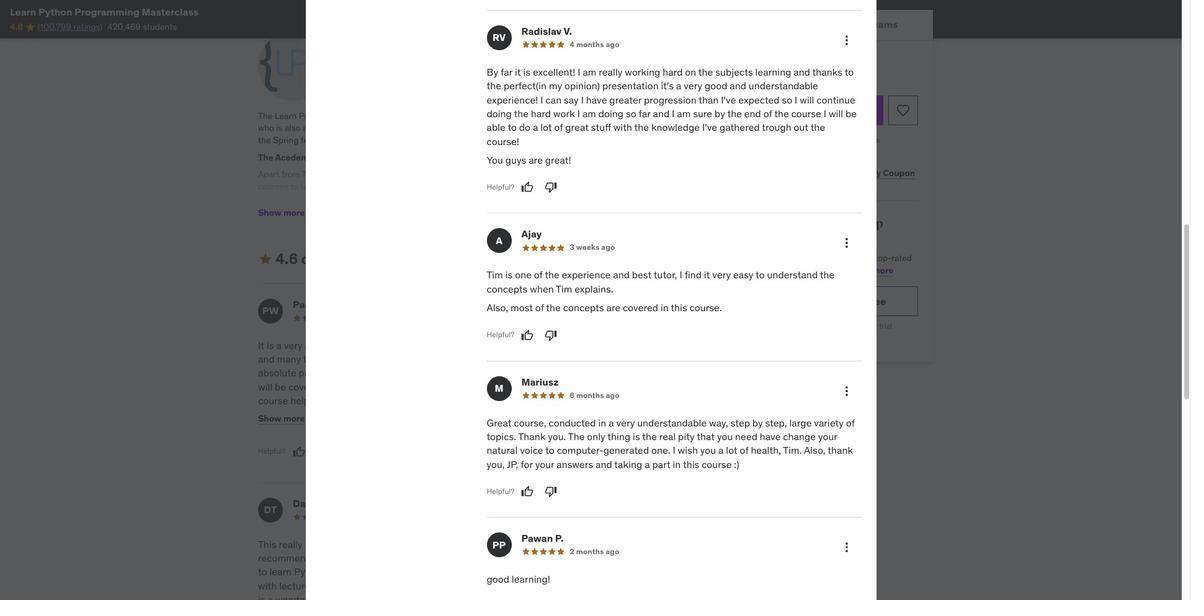 Task type: vqa. For each thing, say whether or not it's contained in the screenshot.
Spring
yes



Task type: locate. For each thing, give the bounding box(es) containing it.
months down explains.
[[575, 313, 602, 322]]

presentation down precision
[[540, 566, 597, 578]]

programming up 420,469
[[74, 6, 140, 18]]

that down the class
[[354, 353, 372, 365]]

really up recommend
[[279, 538, 302, 551]]

at inside the learn programming academy was created by tim buchalka, a software developer with 40 years experience, who is also an instructor on udemy, with over 1.93m+ students in his courses on java, python, android, c#  and the spring framework. the academy's goal in the next three years, is to teach five million people to learn how to program. apart from tim's own courses, which are all available here, we are working with the very best teachers, creating courses to teach the essential skills required by developers, at all levels. one other important philosophy is that our courses are taught by real professionals; software developers with real and substantial experience in the industry, who are also great teachers.  all our instructors are experienced, software developers!
[[490, 181, 497, 192]]

1 horizontal spatial voice
[[547, 339, 570, 351]]

an right pp
[[515, 538, 526, 551]]

tim inside the learn programming academy was created by tim buchalka, a software developer with 40 years experience, who is also an instructor on udemy, with over 1.93m+ students in his courses on java, python, android, c#  and the spring framework. the academy's goal in the next three years, is to teach five million people to learn how to program. apart from tim's own courses, which are all available here, we are working with the very best teachers, creating courses to teach the essential skills required by developers, at all levels. one other important philosophy is that our courses are taught by real professionals; software developers with real and substantial experience in the industry, who are also great teachers.  all our instructors are experienced, software developers!
[[451, 110, 466, 121]]

and
[[378, 13, 395, 25], [794, 66, 810, 78], [730, 79, 746, 92], [653, 107, 670, 120], [275, 210, 289, 221], [613, 269, 630, 281], [374, 339, 391, 351], [258, 353, 275, 365], [654, 353, 671, 365], [447, 395, 464, 407], [596, 458, 612, 471], [603, 538, 620, 551], [514, 552, 531, 564], [357, 566, 373, 578]]

thanks inside the by far it is excellent! i am really working hard on the subjects learning and thanks to the perfect(in my opinion) presentation it's a very good and understandable experience! i can say i have greater progression than i've expected so i will continue doing the hard work i am doing so far and i am sure by the end of the course i will be able to do a lot of great stuff with the knowledge i've gathered trough out the course!
[[812, 66, 842, 78]]

android,
[[619, 122, 652, 134]]

1 horizontal spatial presentation
[[602, 79, 659, 92]]

learn inside the learn programming academy was created by tim buchalka, a software developer with 40 years experience, who is also an instructor on udemy, with over 1.93m+ students in his courses on java, python, android, c#  and the spring framework. the academy's goal in the next three years, is to teach five million people to learn how to program. apart from tim's own courses, which are all available here, we are working with the very best teachers, creating courses to teach the essential skills required by developers, at all levels. one other important philosophy is that our courses are taught by real professionals; software developers with real and substantial experience in the industry, who are also great teachers.  all our instructors are experienced, software developers!
[[275, 110, 297, 121]]

1 horizontal spatial this
[[485, 538, 503, 551]]

it down 'packed'
[[459, 580, 465, 592]]

understandable down learning
[[749, 79, 818, 92]]

2 doing from the left
[[598, 107, 624, 120]]

0 vertical spatial best
[[596, 169, 613, 180]]

tutor,
[[654, 269, 677, 281]]

saying:
[[602, 339, 633, 351]]

great!
[[545, 154, 571, 166]]

it inside it is a very awesome class and many details and many techniques that usually a new absolute programmer wish to know earlier one will be covered in the course. indeed this course help me to be a better programmer and thanks to the panel of specialist to build up this very useful course for everyone.
[[258, 339, 264, 351]]

more up developers!
[[283, 207, 305, 219]]

with inside get this course, plus 11,000+ of our top-rated courses, with personal plan.
[[772, 265, 788, 276]]

0 vertical spatial course.
[[690, 302, 722, 314]]

2 as from the left
[[675, 552, 685, 564]]

course. inside it is a very awesome class and many details and many techniques that usually a new absolute programmer wish to know earlier one will be covered in the course. indeed this course help me to be a better programmer and thanks to the panel of specialist to build up this very useful course for everyone.
[[353, 381, 386, 393]]

courses,
[[342, 169, 374, 180], [737, 265, 769, 276]]

will
[[800, 93, 814, 106], [829, 107, 843, 120], [490, 339, 505, 351], [258, 381, 272, 393]]

was
[[391, 110, 407, 121]]

will down 5 hours left at this price!
[[800, 93, 814, 106]]

1 horizontal spatial an
[[515, 538, 526, 551]]

2 show more from the top
[[258, 413, 305, 424]]

plan
[[829, 295, 850, 308]]

working up greater in the top right of the page
[[625, 66, 660, 78]]

presentation
[[602, 79, 659, 92], [540, 566, 597, 578]]

this inside this really is a masterclass! i would definitely recommend this for anyone who really wants to learn python inside and out. it is jam packed with lectures which cover everything but also it is a wonderfully interactive course provi
[[258, 538, 276, 551]]

this inside this is an excellent course and i appreciate the clarity and precision of the content, as well as the author's presentation style.
[[485, 538, 503, 551]]

0 vertical spatial all
[[416, 169, 425, 180]]

ago inside the said m. 3 months ago
[[604, 313, 618, 322]]

to down help
[[290, 408, 299, 421]]

1 vertical spatial 4.6
[[275, 249, 298, 268]]

ago right '6'
[[606, 391, 619, 400]]

0 vertical spatial also
[[285, 122, 300, 134]]

2 this from the left
[[485, 538, 503, 551]]

i
[[578, 66, 580, 78], [541, 93, 543, 106], [581, 93, 584, 106], [795, 93, 797, 106], [577, 107, 580, 120], [672, 107, 675, 120], [824, 107, 826, 120], [680, 269, 682, 281], [485, 339, 488, 351], [673, 444, 675, 457], [380, 538, 383, 551], [622, 538, 625, 551]]

1 horizontal spatial courses,
[[737, 265, 769, 276]]

5 hours left at this price!
[[749, 73, 845, 84]]

0 vertical spatial programming
[[74, 6, 140, 18]]

with inside this really is a masterclass! i would definitely recommend this for anyone who really wants to learn python inside and out. it is jam packed with lectures which cover everything but also it is a wonderfully interactive course provi
[[258, 580, 277, 592]]

very inside the learn programming academy was created by tim buchalka, a software developer with 40 years experience, who is also an instructor on udemy, with over 1.93m+ students in his courses on java, python, android, c#  and the spring framework. the academy's goal in the next three years, is to teach five million people to learn how to program. apart from tim's own courses, which are all available here, we are working with the very best teachers, creating courses to teach the essential skills required by developers, at all levels. one other important philosophy is that our courses are taught by real professionals; software developers with real and substantial experience in the industry, who are also great teachers.  all our instructors are experienced, software developers!
[[578, 169, 594, 180]]

1 vertical spatial have
[[760, 431, 781, 443]]

my
[[549, 79, 562, 92]]

0 vertical spatial 4.6
[[10, 21, 23, 32]]

course down developers!
[[301, 249, 349, 268]]

it's
[[661, 79, 674, 92]]

1 vertical spatial that
[[354, 353, 372, 365]]

2 vertical spatial learn
[[847, 265, 870, 276]]

is up 'perfect(in'
[[523, 66, 530, 78]]

this up recommend
[[258, 538, 276, 551]]

mark review by radislav v. as unhelpful image
[[545, 181, 557, 194]]

learn
[[570, 152, 591, 163], [269, 566, 292, 578]]

learn down recommend
[[269, 566, 292, 578]]

usually
[[375, 353, 405, 365]]

presentation up greater in the top right of the page
[[602, 79, 659, 92]]

progression
[[644, 93, 696, 106]]

working
[[625, 66, 660, 78], [512, 169, 543, 180]]

course up out
[[791, 107, 821, 120]]

an inside the learn programming academy was created by tim buchalka, a software developer with 40 years experience, who is also an instructor on udemy, with over 1.93m+ students in his courses on java, python, android, c#  and the spring framework. the academy's goal in the next three years, is to teach five million people to learn how to program. apart from tim's own courses, which are all available here, we are working with the very best teachers, creating courses to teach the essential skills required by developers, at all levels. one other important philosophy is that our courses are taught by real professionals; software developers with real and substantial experience in the industry, who are also great teachers.  all our instructors are experienced, software developers!
[[303, 122, 312, 134]]

at left $20.00
[[791, 322, 798, 331]]

courses, inside get this course, plus 11,000+ of our top-rated courses, with personal plan.
[[737, 265, 769, 276]]

students
[[474, 13, 513, 25], [143, 21, 177, 32], [464, 122, 498, 134]]

get this course, plus 11,000+ of our top-rated courses, with personal plan.
[[737, 253, 912, 276]]

so
[[782, 93, 792, 106], [626, 107, 636, 120]]

1 horizontal spatial 4.6
[[275, 249, 298, 268]]

the up detailed.
[[485, 353, 500, 365]]

1 vertical spatial presentation
[[540, 566, 597, 578]]

0 horizontal spatial course,
[[514, 417, 546, 429]]

1 vertical spatial show
[[258, 413, 281, 424]]

0 horizontal spatial 4.6
[[10, 21, 23, 32]]

opinion)
[[564, 79, 600, 92]]

2 vertical spatial who
[[381, 552, 400, 564]]

1 vertical spatial courses,
[[737, 265, 769, 276]]

it inside the by far it is excellent! i am really working hard on the subjects learning and thanks to the perfect(in my opinion) presentation it's a very good and understandable experience! i can say i have greater progression than i've expected so i will continue doing the hard work i am doing so far and i am sure by the end of the course i will be able to do a lot of great stuff with the knowledge i've gathered trough out the course!
[[515, 66, 521, 78]]

1 horizontal spatial good
[[705, 79, 727, 92]]

0 horizontal spatial have
[[586, 93, 607, 106]]

and inside this really is a masterclass! i would definitely recommend this for anyone who really wants to learn python inside and out. it is jam packed with lectures which cover everything but also it is a wonderfully interactive course provi
[[357, 566, 373, 578]]

by right step
[[752, 417, 763, 429]]

apply
[[857, 167, 881, 179]]

0 horizontal spatial wish
[[356, 367, 376, 379]]

0 horizontal spatial who
[[258, 122, 274, 134]]

it inside this really is a masterclass! i would definitely recommend this for anyone who really wants to learn python inside and out. it is jam packed with lectures which cover everything but also it is a wonderfully interactive course provi
[[459, 580, 465, 592]]

be inside the by far it is excellent! i am really working hard on the subjects learning and thanks to the perfect(in my opinion) presentation it's a very good and understandable experience! i can say i have greater progression than i've expected so i will continue doing the hard work i am doing so far and i am sure by the end of the course i will be able to do a lot of great stuff with the knowledge i've gathered trough out the course!
[[846, 107, 857, 120]]

1 horizontal spatial great
[[565, 121, 589, 134]]

to up everyone.
[[400, 408, 409, 421]]

420,469
[[108, 21, 141, 32]]

i inside great course, conducted in a very understandable way, step by step, large variety of topics. thank you. the only thing is the real pity that you need have change your natural voice to computer-generated one. i wish you a lot of health, tim. also, thank you, jp, for your answers and taking a part in this course :)
[[673, 444, 675, 457]]

by inside the by far it is excellent! i am really working hard on the subjects learning and thanks to the perfect(in my opinion) presentation it's a very good and understandable experience! i can say i have greater progression than i've expected so i will continue doing the hard work i am doing so far and i am sure by the end of the course i will be able to do a lot of great stuff with the knowledge i've gathered trough out the course!
[[715, 107, 725, 120]]

with inside the by far it is excellent! i am really working hard on the subjects learning and thanks to the perfect(in my opinion) presentation it's a very good and understandable experience! i can say i have greater progression than i've expected so i will continue doing the hard work i am doing so far and i am sure by the end of the course i will be able to do a lot of great stuff with the knowledge i've gathered trough out the course!
[[613, 121, 632, 134]]

1 vertical spatial lot
[[726, 444, 737, 457]]

show more
[[258, 207, 305, 219], [258, 413, 305, 424]]

1 this from the left
[[258, 538, 276, 551]]

show more button down from
[[258, 201, 317, 226]]

months up opinion) in the top of the page
[[576, 40, 604, 49]]

very
[[684, 79, 702, 92], [578, 169, 594, 180], [712, 269, 731, 281], [284, 339, 302, 351], [673, 353, 692, 365], [616, 417, 635, 429], [277, 422, 295, 435]]

v.
[[564, 25, 572, 37]]

python
[[38, 6, 72, 18], [294, 566, 326, 578]]

you inside i will miss the voice of tim saying: " see you in the next video" !!!....excellent program and very detailed. thanks, mr. tim!
[[661, 339, 676, 351]]

which inside this really is a masterclass! i would definitely recommend this for anyone who really wants to learn python inside and out. it is jam packed with lectures which cover everything but also it is a wonderfully interactive course provi
[[317, 580, 343, 592]]

2 vertical spatial really
[[402, 552, 426, 564]]

2 horizontal spatial real
[[659, 431, 676, 443]]

real down the one
[[258, 210, 272, 221]]

1 vertical spatial course,
[[514, 417, 546, 429]]

good up than
[[705, 79, 727, 92]]

precision
[[533, 552, 574, 564]]

0 horizontal spatial on
[[354, 122, 363, 134]]

"
[[635, 339, 639, 351]]

is inside this is an excellent course and i appreciate the clarity and precision of the content, as well as the author's presentation style.
[[506, 538, 513, 551]]

lot inside the by far it is excellent! i am really working hard on the subjects learning and thanks to the perfect(in my opinion) presentation it's a very good and understandable experience! i can say i have greater progression than i've expected so i will continue doing the hard work i am doing so far and i am sure by the end of the course i will be able to do a lot of great stuff with the knowledge i've gathered trough out the course!
[[540, 121, 552, 134]]

recommend
[[258, 552, 311, 564]]

the
[[258, 110, 273, 121], [258, 152, 273, 163], [568, 431, 585, 443]]

ago for pawan p.
[[606, 547, 619, 557]]

python,
[[588, 122, 617, 134]]

learn for learn more
[[847, 265, 870, 276]]

0 horizontal spatial it
[[258, 339, 264, 351]]

so down left
[[782, 93, 792, 106]]

apply coupon button
[[855, 161, 918, 186]]

very down how
[[578, 169, 594, 180]]

0 vertical spatial it
[[258, 339, 264, 351]]

really
[[599, 66, 622, 78], [279, 538, 302, 551], [402, 552, 426, 564]]

4 months ago down v.
[[570, 40, 619, 49]]

months right '6'
[[576, 391, 604, 400]]

of inside get this course, plus 11,000+ of our top-rated courses, with personal plan.
[[851, 253, 859, 264]]

will inside it is a very awesome class and many details and many techniques that usually a new absolute programmer wish to know earlier one will be covered in the course. indeed this course help me to be a better programmer and thanks to the panel of specialist to build up this very useful course for everyone.
[[258, 381, 272, 393]]

great
[[565, 121, 589, 134], [490, 210, 511, 221]]

1 vertical spatial 3
[[568, 313, 573, 322]]

try
[[769, 295, 783, 308]]

2 horizontal spatial software
[[582, 198, 616, 209]]

other
[[276, 198, 297, 209]]

of inside i will miss the voice of tim saying: " see you in the next video" !!!....excellent program and very detailed. thanks, mr. tim!
[[572, 339, 581, 351]]

teachers,
[[615, 169, 651, 180]]

0 horizontal spatial teach
[[300, 181, 322, 192]]

0 vertical spatial concepts
[[487, 283, 528, 295]]

tim is one of the experience and best tutor, i find it very easy to understand the concepts when tim explains.
[[487, 269, 835, 295]]

great inside the learn programming academy was created by tim buchalka, a software developer with 40 years experience, who is also an instructor on udemy, with over 1.93m+ students in his courses on java, python, android, c#  and the spring framework. the academy's goal in the next three years, is to teach five million people to learn how to program. apart from tim's own courses, which are all available here, we are working with the very best teachers, creating courses to teach the essential skills required by developers, at all levels. one other important philosophy is that our courses are taught by real professionals; software developers with real and substantial experience in the industry, who are also great teachers.  all our instructors are experienced, software developers!
[[490, 210, 511, 221]]

and down see
[[654, 353, 671, 365]]

0 horizontal spatial this
[[258, 538, 276, 551]]

end
[[744, 107, 761, 120]]

really up greater in the top right of the page
[[599, 66, 622, 78]]

a left the better
[[353, 395, 358, 407]]

1 horizontal spatial wish
[[678, 444, 698, 457]]

academy
[[354, 110, 389, 121]]

wish
[[356, 367, 376, 379], [678, 444, 698, 457]]

our
[[409, 198, 422, 209], [564, 210, 577, 221], [861, 253, 873, 264]]

a left wonderfully at the bottom of the page
[[268, 594, 273, 600]]

very left "easy"
[[712, 269, 731, 281]]

0 horizontal spatial doing
[[487, 107, 512, 120]]

0 horizontal spatial an
[[303, 122, 312, 134]]

masterclass!
[[322, 538, 378, 551]]

course inside this is an excellent course and i appreciate the clarity and precision of the content, as well as the author's presentation style.
[[571, 538, 601, 551]]

1 vertical spatial learn
[[269, 566, 292, 578]]

his
[[510, 122, 521, 134]]

1 horizontal spatial teach
[[457, 152, 480, 163]]

you
[[487, 154, 503, 166]]

said
[[520, 298, 541, 310]]

1 horizontal spatial learn
[[570, 152, 591, 163]]

0 vertical spatial really
[[599, 66, 622, 78]]

who up the "out."
[[381, 552, 400, 564]]

in
[[500, 122, 507, 134], [342, 152, 350, 163], [381, 210, 388, 221], [661, 302, 669, 314], [679, 339, 687, 351], [326, 381, 334, 393], [598, 417, 606, 429], [673, 458, 681, 471]]

0 vertical spatial an
[[303, 122, 312, 134]]

course!
[[487, 135, 519, 147]]

this down tim is one of the experience and best tutor, i find it very easy to understand the concepts when tim explains.
[[671, 302, 687, 314]]

i inside this is an excellent course and i appreciate the clarity and precision of the content, as well as the author's presentation style.
[[622, 538, 625, 551]]

0 horizontal spatial you
[[661, 339, 676, 351]]

course down everything
[[378, 594, 408, 600]]

4.6 for 4.6 course rating
[[275, 249, 298, 268]]

with up the experienced,
[[662, 198, 679, 209]]

4 for paul b.
[[568, 512, 573, 521]]

the inside great course, conducted in a very understandable way, step by step, large variety of topics. thank you. the only thing is the real pity that you need have change your natural voice to computer-generated one. i wish you a lot of health, tim. also, thank you, jp, for your answers and taking a part in this course :)
[[642, 431, 657, 443]]

more down help
[[283, 413, 305, 424]]

1 vertical spatial an
[[515, 538, 526, 551]]

very up thing
[[616, 417, 635, 429]]

1 horizontal spatial learn
[[275, 110, 297, 121]]

clarity
[[485, 552, 512, 564]]

0 horizontal spatial learn
[[269, 566, 292, 578]]

2 vertical spatial our
[[861, 253, 873, 264]]

1 vertical spatial understandable
[[637, 417, 707, 429]]

is inside the by far it is excellent! i am really working hard on the subjects learning and thanks to the perfect(in my opinion) presentation it's a very good and understandable experience! i can say i have greater progression than i've expected so i will continue doing the hard work i am doing so far and i am sure by the end of the course i will be able to do a lot of great stuff with the knowledge i've gathered trough out the course!
[[523, 66, 530, 78]]

hours
[[756, 73, 780, 84]]

at down we
[[490, 181, 497, 192]]

mark review by ajay as unhelpful image
[[545, 329, 557, 342]]

1 horizontal spatial doing
[[598, 107, 624, 120]]

industry,
[[405, 210, 438, 221]]

is up 'spring'
[[276, 122, 283, 134]]

months for radislav v.
[[576, 40, 604, 49]]

i've down sure
[[702, 121, 717, 134]]

people
[[529, 152, 558, 163]]

personal
[[790, 265, 824, 276], [785, 295, 826, 308]]

concepts inside tim is one of the experience and best tutor, i find it very easy to understand the concepts when tim explains.
[[487, 283, 528, 295]]

one inside tim is one of the experience and best tutor, i find it very easy to understand the concepts when tim explains.
[[515, 269, 532, 281]]

great inside the by far it is excellent! i am really working hard on the subjects learning and thanks to the perfect(in my opinion) presentation it's a very good and understandable experience! i can say i have greater progression than i've expected so i will continue doing the hard work i am doing so far and i am sure by the end of the course i will be able to do a lot of great stuff with the knowledge i've gathered trough out the course!
[[565, 121, 589, 134]]

an
[[303, 122, 312, 134], [515, 538, 526, 551]]

is inside it is a very awesome class and many details and many techniques that usually a new absolute programmer wish to know earlier one will be covered in the course. indeed this course help me to be a better programmer and thanks to the panel of specialist to build up this very useful course for everyone.
[[267, 339, 274, 351]]

ago for radislav v.
[[606, 40, 619, 49]]

1 vertical spatial voice
[[520, 444, 543, 457]]

get
[[737, 253, 751, 264]]

0 horizontal spatial be
[[275, 381, 286, 393]]

2 horizontal spatial on
[[685, 66, 696, 78]]

learn
[[10, 6, 36, 18], [275, 110, 297, 121], [847, 265, 870, 276]]

voice up video"
[[547, 339, 570, 351]]

as down appreciate
[[643, 552, 653, 564]]

4 up 2
[[568, 512, 573, 521]]

price!
[[823, 73, 845, 84]]

0 horizontal spatial learn
[[10, 6, 36, 18]]

1 horizontal spatial real
[[509, 198, 524, 209]]

courses down subscribe
[[737, 232, 782, 247]]

and left the taking on the right
[[596, 458, 612, 471]]

is up most at bottom left
[[505, 269, 513, 281]]

(100,799 ratings)
[[38, 21, 103, 32]]

to inside great course, conducted in a very understandable way, step by step, large variety of topics. thank you. the only thing is the real pity that you need have change your natural voice to computer-generated one. i wish you a lot of health, tim. also, thank you, jp, for your answers and taking a part in this course :)
[[545, 444, 554, 457]]

specialist
[[356, 408, 398, 421]]

the down clarity
[[485, 566, 500, 578]]

buy
[[774, 104, 792, 116]]

0 horizontal spatial lot
[[540, 121, 552, 134]]

i up content,
[[622, 538, 625, 551]]

students up the rv
[[474, 13, 513, 25]]

of up !!!....excellent on the bottom of the page
[[572, 339, 581, 351]]

helpful? left the mark review by ajay as helpful "icon"
[[487, 330, 514, 339]]

w.
[[333, 298, 346, 310]]

1 vertical spatial thanks
[[258, 408, 288, 421]]

1 vertical spatial next
[[502, 353, 521, 365]]

course, inside get this course, plus 11,000+ of our top-rated courses, with personal plan.
[[769, 253, 798, 264]]

1 vertical spatial programming
[[299, 110, 352, 121]]

0 horizontal spatial it
[[459, 580, 465, 592]]

is right pp
[[506, 538, 513, 551]]

this
[[807, 73, 821, 84], [794, 104, 812, 116], [753, 253, 767, 264], [671, 302, 687, 314], [421, 381, 437, 393], [258, 422, 274, 435], [683, 458, 699, 471], [313, 552, 330, 564]]

1 horizontal spatial python
[[294, 566, 326, 578]]

2 horizontal spatial it
[[704, 269, 710, 281]]

an up framework.
[[303, 122, 312, 134]]

6
[[570, 391, 574, 400]]

4 months ago for radislav v.
[[570, 40, 619, 49]]

million
[[499, 152, 527, 163]]

developers
[[618, 198, 660, 209]]

who up 'spring'
[[258, 122, 274, 134]]

0 horizontal spatial as
[[643, 552, 653, 564]]

personal inside get this course, plus 11,000+ of our top-rated courses, with personal plan.
[[790, 265, 824, 276]]

experienced,
[[637, 210, 687, 221]]

ago right weeks
[[601, 243, 615, 252]]

0 vertical spatial understandable
[[749, 79, 818, 92]]

working inside the learn programming academy was created by tim buchalka, a software developer with 40 years experience, who is also an instructor on udemy, with over 1.93m+ students in his courses on java, python, android, c#  and the spring framework. the academy's goal in the next three years, is to teach five million people to learn how to program. apart from tim's own courses, which are all available here, we are working with the very best teachers, creating courses to teach the essential skills required by developers, at all levels. one other important philosophy is that our courses are taught by real professionals; software developers with real and substantial experience in the industry, who are also great teachers.  all our instructors are experienced, software developers!
[[512, 169, 543, 180]]

who right industry,
[[440, 210, 456, 221]]

this inside button
[[794, 104, 812, 116]]

0 horizontal spatial software
[[258, 222, 292, 234]]

0 vertical spatial that
[[391, 198, 407, 209]]

course inside great course, conducted in a very understandable way, step by step, large variety of topics. thank you. the only thing is the real pity that you need have change your natural voice to computer-generated one. i wish you a lot of health, tim. also, thank you, jp, for your answers and taking a part in this course :)
[[702, 458, 732, 471]]

dt
[[264, 504, 277, 516]]

30-day money-back guarantee
[[775, 135, 880, 144]]

required
[[397, 181, 430, 192]]

1 vertical spatial learn
[[275, 110, 297, 121]]

stuff
[[591, 121, 611, 134]]

understandable inside great course, conducted in a very understandable way, step by step, large variety of topics. thank you. the only thing is the real pity that you need have change your natural voice to computer-generated one. i wish you a lot of health, tim. also, thank you, jp, for your answers and taking a part in this course :)
[[637, 417, 707, 429]]

an inside this is an excellent course and i appreciate the clarity and precision of the content, as well as the author's presentation style.
[[515, 538, 526, 551]]

1 vertical spatial our
[[564, 210, 577, 221]]

covered inside it is a very awesome class and many details and many techniques that usually a new absolute programmer wish to know earlier one will be covered in the course. indeed this course help me to be a better programmer and thanks to the panel of specialist to build up this very useful course for everyone.
[[288, 381, 324, 393]]

1 vertical spatial 4
[[568, 512, 573, 521]]

and inside the learn programming academy was created by tim buchalka, a software developer with 40 years experience, who is also an instructor on udemy, with over 1.93m+ students in his courses on java, python, android, c#  and the spring framework. the academy's goal in the next three years, is to teach five million people to learn how to program. apart from tim's own courses, which are all available here, we are working with the very best teachers, creating courses to teach the essential skills required by developers, at all levels. one other important philosophy is that our courses are taught by real professionals; software developers with real and substantial experience in the industry, who are also great teachers.  all our instructors are experienced, software developers!
[[275, 210, 289, 221]]

of inside tim is one of the experience and best tutor, i find it very easy to understand the concepts when tim explains.
[[534, 269, 543, 281]]

but
[[421, 580, 436, 592]]

for right jp,
[[521, 458, 533, 471]]

well
[[656, 552, 673, 564]]

best left tutor,
[[632, 269, 652, 281]]

months for paul b.
[[575, 512, 603, 521]]

programming inside the learn programming academy was created by tim buchalka, a software developer with 40 years experience, who is also an instructor on udemy, with over 1.93m+ students in his courses on java, python, android, c#  and the spring framework. the academy's goal in the next three years, is to teach five million people to learn how to program. apart from tim's own courses, which are all available here, we are working with the very best teachers, creating courses to teach the essential skills required by developers, at all levels. one other important philosophy is that our courses are taught by real professionals; software developers with real and substantial experience in the industry, who are also great teachers.  all our instructors are experienced, software developers!
[[299, 110, 352, 121]]

0 horizontal spatial that
[[354, 353, 372, 365]]

the up 'panel'
[[336, 381, 351, 393]]

many up usually
[[393, 339, 417, 351]]

0 vertical spatial i've
[[721, 93, 736, 106]]

great down the work
[[565, 121, 589, 134]]

$29.99
[[737, 51, 787, 70]]

i inside this really is a masterclass! i would definitely recommend this for anyone who really wants to learn python inside and out. it is jam packed with lectures which cover everything but also it is a wonderfully interactive course provi
[[380, 538, 383, 551]]

0 horizontal spatial working
[[512, 169, 543, 180]]

tim inside i will miss the voice of tim saying: " see you in the next video" !!!....excellent program and very detailed. thanks, mr. tim!
[[583, 339, 599, 351]]

0 vertical spatial lot
[[540, 121, 552, 134]]

it inside tim is one of the experience and best tutor, i find it very easy to understand the concepts when tim explains.
[[704, 269, 710, 281]]

as
[[643, 552, 653, 564], [675, 552, 685, 564]]

1 vertical spatial real
[[258, 210, 272, 221]]

the learn programming academy was created by tim buchalka, a software developer with 40 years experience, who is also an instructor on udemy, with over 1.93m+ students in his courses on java, python, android, c#  and the spring framework. the academy's goal in the next three years, is to teach five million people to learn how to program. apart from tim's own courses, which are all available here, we are working with the very best teachers, creating courses to teach the essential skills required by developers, at all levels. one other important philosophy is that our courses are taught by real professionals; software developers with real and substantial experience in the industry, who are also great teachers.  all our instructors are experienced, software developers!
[[258, 110, 690, 234]]

0 horizontal spatial which
[[317, 580, 343, 592]]

0 vertical spatial 3
[[570, 243, 574, 252]]

how
[[593, 152, 611, 163]]

learn inside the learn programming academy was created by tim buchalka, a software developer with 40 years experience, who is also an instructor on udemy, with over 1.93m+ students in his courses on java, python, android, c#  and the spring framework. the academy's goal in the next three years, is to teach five million people to learn how to program. apart from tim's own courses, which are all available here, we are working with the very best teachers, creating courses to teach the essential skills required by developers, at all levels. one other important philosophy is that our courses are taught by real professionals; software developers with real and substantial experience in the industry, who are also great teachers.  all our instructors are experienced, software developers!
[[570, 152, 591, 163]]

this for this is an excellent course and i appreciate the clarity and precision of the content, as well as the author's presentation style.
[[485, 538, 503, 551]]

i've right than
[[721, 93, 736, 106]]

additional actions for review by pawan p. image
[[839, 540, 854, 555]]

helpful? down we
[[487, 182, 514, 192]]

absolute
[[258, 367, 296, 379]]

by right taught
[[498, 198, 507, 209]]

show more button up the mark review by pang jia w. as helpful image
[[258, 407, 305, 431]]

i right 'one.'
[[673, 444, 675, 457]]

a inside the learn programming academy was created by tim buchalka, a software developer with 40 years experience, who is also an instructor on udemy, with over 1.93m+ students in his courses on java, python, android, c#  and the spring framework. the academy's goal in the next three years, is to teach five million people to learn how to program. apart from tim's own courses, which are all available here, we are working with the very best teachers, creating courses to teach the essential skills required by developers, at all levels. one other important philosophy is that our courses are taught by real professionals; software developers with real and substantial experience in the industry, who are also great teachers.  all our instructors are experienced, software developers!
[[508, 110, 512, 121]]

part
[[652, 458, 670, 471]]

our inside get this course, plus 11,000+ of our top-rated courses, with personal plan.
[[861, 253, 873, 264]]

0 vertical spatial show
[[258, 207, 281, 219]]

0 vertical spatial be
[[846, 107, 857, 120]]

the inside great course, conducted in a very understandable way, step by step, large variety of topics. thank you. the only thing is the real pity that you need have change your natural voice to computer-generated one. i wish you a lot of health, tim. also, thank you, jp, for your answers and taking a part in this course :)
[[568, 431, 585, 443]]

1 vertical spatial show more
[[258, 413, 305, 424]]

4.6 right medium icon
[[275, 249, 298, 268]]

1 vertical spatial at
[[490, 181, 497, 192]]

the up trough
[[774, 107, 789, 120]]

essential
[[339, 181, 374, 192]]

1.93m+
[[434, 122, 462, 134]]

1 horizontal spatial you
[[700, 444, 716, 457]]

voice inside i will miss the voice of tim saying: " see you in the next video" !!!....excellent program and very detailed. thanks, mr. tim!
[[547, 339, 570, 351]]

conducted
[[549, 417, 596, 429]]

and up up
[[447, 395, 464, 407]]

to inside subscribe to udemy's top courses
[[797, 216, 810, 231]]

1 show from the top
[[258, 207, 281, 219]]

1 vertical spatial all
[[500, 181, 508, 192]]

very right 'program'
[[673, 353, 692, 365]]

0 vertical spatial learn
[[570, 152, 591, 163]]

0 vertical spatial courses,
[[342, 169, 374, 180]]

0 horizontal spatial programming
[[74, 6, 140, 18]]

have inside the by far it is excellent! i am really working hard on the subjects learning and thanks to the perfect(in my opinion) presentation it's a very good and understandable experience! i can say i have greater progression than i've expected so i will continue doing the hard work i am doing so far and i am sure by the end of the course i will be able to do a lot of great stuff with the knowledge i've gathered trough out the course!
[[586, 93, 607, 106]]

at right left
[[797, 73, 805, 84]]

1 vertical spatial your
[[535, 458, 554, 471]]

course inside button
[[814, 104, 846, 116]]

and up absolute
[[258, 353, 275, 365]]

far up android,
[[639, 107, 651, 120]]

4.6 for 4.6
[[10, 21, 23, 32]]

next inside i will miss the voice of tim saying: " see you in the next video" !!!....excellent program and very detailed. thanks, mr. tim!
[[502, 353, 521, 365]]

programming for academy
[[299, 110, 352, 121]]

wishlist image
[[896, 103, 911, 118]]

hard up it's
[[663, 66, 683, 78]]

0 horizontal spatial python
[[38, 6, 72, 18]]



Task type: describe. For each thing, give the bounding box(es) containing it.
2 months ago
[[570, 547, 619, 557]]

subscribe to udemy's top courses
[[737, 216, 884, 247]]

good inside the by far it is excellent! i am really working hard on the subjects learning and thanks to the perfect(in my opinion) presentation it's a very good and understandable experience! i can say i have greater progression than i've expected so i will continue doing the hard work i am doing so far and i am sure by the end of the course i will be able to do a lot of great stuff with the knowledge i've gathered trough out the course!
[[705, 79, 727, 92]]

lot inside great course, conducted in a very understandable way, step by step, large variety of topics. thank you. the only thing is the real pity that you need have change your natural voice to computer-generated one. i wish you a lot of health, tim. also, thank you, jp, for your answers and taking a part in this course :)
[[726, 444, 737, 457]]

wish inside great course, conducted in a very understandable way, step by step, large variety of topics. thank you. the only thing is the real pity that you need have change your natural voice to computer-generated one. i wish you a lot of health, tim. also, thank you, jp, for your answers and taking a part in this course :)
[[678, 444, 698, 457]]

developer
[[550, 110, 589, 121]]

for inside great course, conducted in a very understandable way, step by step, large variety of topics. thank you. the only thing is the real pity that you need have change your natural voice to computer-generated one. i wish you a lot of health, tim. also, thank you, jp, for your answers and taking a part in this course :)
[[521, 458, 533, 471]]

:)
[[734, 458, 739, 471]]

spring
[[273, 135, 299, 146]]

1 horizontal spatial our
[[564, 210, 577, 221]]

1 show more from the top
[[258, 207, 305, 219]]

1 vertical spatial many
[[277, 353, 301, 365]]

tim down ratings at the top of page
[[487, 269, 503, 281]]

1 as from the left
[[643, 552, 653, 564]]

the down own on the top of page
[[324, 181, 337, 192]]

2 vertical spatial be
[[339, 395, 351, 407]]

radislav
[[521, 25, 562, 37]]

panel
[[319, 408, 343, 421]]

and inside great course, conducted in a very understandable way, step by step, large variety of topics. thank you. the only thing is the real pity that you need have change your natural voice to computer-generated one. i wish you a lot of health, tim. also, thank you, jp, for your answers and taking a part in this course :)
[[596, 458, 612, 471]]

3 inside the said m. 3 months ago
[[568, 313, 573, 322]]

ago for paul b.
[[604, 512, 618, 521]]

pawan p.
[[521, 532, 564, 545]]

plan.
[[826, 265, 845, 276]]

this inside this really is a masterclass! i would definitely recommend this for anyone who really wants to learn python inside and out. it is jam packed with lectures which cover everything but also it is a wonderfully interactive course provi
[[313, 552, 330, 564]]

0 horizontal spatial also,
[[487, 302, 508, 314]]

i will miss the voice of tim saying: " see you in the next video" !!!....excellent program and very detailed. thanks, mr. tim!
[[485, 339, 692, 379]]

best inside tim is one of the experience and best tutor, i find it very easy to understand the concepts when tim explains.
[[632, 269, 652, 281]]

gathered
[[720, 121, 760, 134]]

courses right his
[[523, 122, 553, 134]]

ajay
[[521, 228, 542, 240]]

alarm image
[[737, 74, 747, 84]]

the down great!
[[563, 169, 576, 180]]

0 horizontal spatial all
[[416, 169, 425, 180]]

goal
[[322, 152, 340, 163]]

is inside tim is one of the experience and best tutor, i find it very easy to understand the concepts when tim explains.
[[505, 269, 513, 281]]

0 horizontal spatial hard
[[531, 107, 551, 120]]

0 vertical spatial far
[[501, 66, 512, 78]]

that inside it is a very awesome class and many details and many techniques that usually a new absolute programmer wish to know earlier one will be covered in the course. indeed this course help me to be a better programmer and thanks to the panel of specialist to build up this very useful course for everyone.
[[354, 353, 372, 365]]

it is a very awesome class and many details and many techniques that usually a new absolute programmer wish to know earlier one will be covered in the course. indeed this course help me to be a better programmer and thanks to the panel of specialist to build up this very useful course for everyone.
[[258, 339, 464, 435]]

programming for masterclass
[[74, 6, 140, 18]]

wants
[[428, 552, 454, 564]]

in inside i will miss the voice of tim saying: " see you in the next video" !!!....excellent program and very detailed. thanks, mr. tim!
[[679, 339, 687, 351]]

wish inside it is a very awesome class and many details and many techniques that usually a new absolute programmer wish to know earlier one will be covered in the course. indeed this course help me to be a better programmer and thanks to the panel of specialist to build up this very useful course for everyone.
[[356, 367, 376, 379]]

and up content,
[[603, 538, 620, 551]]

jp,
[[507, 458, 518, 471]]

0 horizontal spatial also
[[285, 122, 300, 134]]

mark review by mariusz as helpful image
[[521, 486, 534, 498]]

0 vertical spatial more
[[283, 207, 305, 219]]

style.
[[599, 566, 622, 578]]

1 vertical spatial you
[[717, 431, 733, 443]]

with up python,
[[591, 110, 607, 121]]

months inside the said m. 3 months ago
[[575, 313, 602, 322]]

starting
[[763, 322, 790, 331]]

know
[[390, 367, 413, 379]]

0 vertical spatial at
[[797, 73, 805, 84]]

by inside great course, conducted in a very understandable way, step by step, large variety of topics. thank you. the only thing is the real pity that you need have change your natural voice to computer-generated one. i wish you a lot of health, tim. also, thank you, jp, for your answers and taking a part in this course :)
[[752, 417, 763, 429]]

will inside i will miss the voice of tim saying: " see you in the next video" !!!....excellent program and very detailed. thanks, mr. tim!
[[490, 339, 505, 351]]

the up do
[[514, 107, 528, 120]]

mark review by pang jia w. as helpful image
[[293, 446, 305, 458]]

1 horizontal spatial far
[[639, 107, 651, 120]]

is up recommend
[[305, 538, 312, 551]]

one.
[[651, 444, 670, 457]]

1 vertical spatial personal
[[785, 295, 826, 308]]

i inside tim is one of the experience and best tutor, i find it very easy to understand the concepts when tim explains.
[[680, 269, 682, 281]]

indeed
[[388, 381, 419, 393]]

i down 'continue'
[[824, 107, 826, 120]]

also, inside great course, conducted in a very understandable way, step by step, large variety of topics. thank you. the only thing is the real pity that you need have change your natural voice to computer-generated one. i wish you a lot of health, tim. also, thank you, jp, for your answers and taking a part in this course :)
[[804, 444, 825, 457]]

from
[[282, 169, 300, 180]]

that inside great course, conducted in a very understandable way, step by step, large variety of topics. thank you. the only thing is the real pity that you need have change your natural voice to computer-generated one. i wish you a lot of health, tim. also, thank you, jp, for your answers and taking a part in this course :)
[[697, 431, 715, 443]]

on inside the by far it is excellent! i am really working hard on the subjects learning and thanks to the perfect(in my opinion) presentation it's a very good and understandable experience! i can say i have greater progression than i've expected so i will continue doing the hard work i am doing so far and i am sure by the end of the course i will be able to do a lot of great stuff with the knowledge i've gathered trough out the course!
[[685, 66, 696, 78]]

knowledge
[[651, 121, 700, 134]]

0 horizontal spatial your
[[535, 458, 554, 471]]

of right most at bottom left
[[535, 302, 544, 314]]

three
[[387, 152, 409, 163]]

program
[[614, 353, 652, 365]]

a left part
[[645, 458, 650, 471]]

one inside it is a very awesome class and many details and many techniques that usually a new absolute programmer wish to know earlier one will be covered in the course. indeed this course help me to be a better programmer and thanks to the panel of specialist to build up this very useful course for everyone.
[[446, 367, 462, 379]]

1 horizontal spatial covered
[[623, 302, 658, 314]]

1 vertical spatial really
[[279, 538, 302, 551]]

thing
[[607, 431, 630, 443]]

jia
[[319, 298, 331, 310]]

help
[[290, 395, 310, 407]]

tim up the said m. 3 months ago
[[556, 283, 572, 295]]

taking
[[614, 458, 642, 471]]

helpful? left the mark review by pang jia w. as helpful image
[[258, 447, 286, 456]]

this down earlier
[[421, 381, 437, 393]]

1 vertical spatial the
[[258, 152, 273, 163]]

to left do
[[508, 121, 517, 134]]

really inside the by far it is excellent! i am really working hard on the subjects learning and thanks to the perfect(in my opinion) presentation it's a very good and understandable experience! i can say i have greater progression than i've expected so i will continue doing the hard work i am doing so far and i am sure by the end of the course i will be able to do a lot of great stuff with the knowledge i've gathered trough out the course!
[[599, 66, 622, 78]]

the up gathered
[[727, 107, 742, 120]]

a left "masterclass!"
[[314, 538, 320, 551]]

here,
[[463, 169, 482, 180]]

this left useful
[[258, 422, 274, 435]]

to inside tim is one of the experience and best tutor, i find it very easy to understand the concepts when tim explains.
[[756, 269, 765, 281]]

with down was
[[397, 122, 413, 134]]

am up opinion) in the top of the page
[[583, 66, 596, 78]]

will down 'continue'
[[829, 107, 843, 120]]

helpful? for a
[[487, 330, 514, 339]]

for inside this really is a masterclass! i would definitely recommend this for anyone who really wants to learn python inside and out. it is jam packed with lectures which cover everything but also it is a wonderfully interactive course provi
[[332, 552, 344, 564]]

0 vertical spatial software
[[515, 110, 548, 121]]

who inside this really is a masterclass! i would definitely recommend this for anyone who really wants to learn python inside and out. it is jam packed with lectures which cover everything but also it is a wonderfully interactive course provi
[[381, 552, 400, 564]]

the up useful
[[302, 408, 316, 421]]

radislav v.
[[521, 25, 572, 37]]

best inside the learn programming academy was created by tim buchalka, a software developer with 40 years experience, who is also an instructor on udemy, with over 1.93m+ students in his courses on java, python, android, c#  and the spring framework. the academy's goal in the next three years, is to teach five million people to learn how to program. apart from tim's own courses, which are all available here, we are working with the very best teachers, creating courses to teach the essential skills required by developers, at all levels. one other important philosophy is that our courses are taught by real professionals; software developers with real and substantial experience in the industry, who are also great teachers.  all our instructors are experienced, software developers!
[[596, 169, 613, 180]]

the down 11,000+
[[820, 269, 835, 281]]

b.
[[543, 497, 553, 510]]

awesome
[[305, 339, 347, 351]]

have inside great course, conducted in a very understandable way, step by step, large variety of topics. thank you. the only thing is the real pity that you need have change your natural voice to computer-generated one. i wish you a lot of health, tim. also, thank you, jp, for your answers and taking a part in this course :)
[[760, 431, 781, 443]]

$29.99 $174.99 83% off
[[737, 51, 867, 70]]

this for this really is a masterclass! i would definitely recommend this for anyone who really wants to learn python inside and out. it is jam packed with lectures which cover everything but also it is a wonderfully interactive course provi
[[258, 538, 276, 551]]

0 vertical spatial many
[[393, 339, 417, 351]]

1 vertical spatial software
[[582, 198, 616, 209]]

available
[[427, 169, 460, 180]]

years,
[[411, 152, 436, 163]]

by down available
[[432, 181, 441, 192]]

4 for radislav v.
[[570, 40, 574, 49]]

to up available
[[447, 152, 455, 163]]

in down the philosophy
[[381, 210, 388, 221]]

dave
[[293, 497, 316, 510]]

me
[[312, 395, 326, 407]]

of right end on the top
[[763, 107, 772, 120]]

learn inside this really is a masterclass! i would definitely recommend this for anyone who really wants to learn python inside and out. it is jam packed with lectures which cover everything but also it is a wonderfully interactive course provi
[[269, 566, 292, 578]]

work
[[553, 107, 575, 120]]

top-
[[875, 253, 892, 264]]

courses, inside the learn programming academy was created by tim buchalka, a software developer with 40 years experience, who is also an instructor on udemy, with over 1.93m+ students in his courses on java, python, android, c#  and the spring framework. the academy's goal in the next three years, is to teach five million people to learn how to program. apart from tim's own courses, which are all available here, we are working with the very best teachers, creating courses to teach the essential skills required by developers, at all levels. one other important philosophy is that our courses are taught by real professionals; software developers with real and substantial experience in the industry, who are also great teachers.  all our instructors are experienced, software developers!
[[342, 169, 374, 180]]

experience!
[[487, 93, 538, 106]]

courses down apart
[[258, 181, 289, 192]]

techniques
[[303, 353, 352, 365]]

courses up industry,
[[424, 198, 454, 209]]

and up c#
[[653, 107, 670, 120]]

the left c#
[[634, 121, 649, 134]]

the right "goal"
[[352, 152, 365, 163]]

1 vertical spatial be
[[275, 381, 286, 393]]

programmers
[[315, 13, 376, 25]]

2 show more button from the top
[[258, 407, 305, 431]]

very inside i will miss the voice of tim saying: " see you in the next video" !!!....excellent program and very detailed. thanks, mr. tim!
[[673, 353, 692, 365]]

1 horizontal spatial all
[[500, 181, 508, 192]]

(100,799
[[38, 21, 71, 32]]

course down 'panel'
[[327, 422, 357, 435]]

mark review by said m. as unhelpful image
[[543, 394, 556, 407]]

courses inside subscribe to udemy's top courses
[[737, 232, 782, 247]]

professional programmers and teachers - 1.93m students
[[258, 13, 513, 25]]

to right 'people'
[[560, 152, 569, 163]]

pawan
[[521, 532, 553, 545]]

additional actions for review by mariusz image
[[839, 384, 854, 399]]

$174.99
[[792, 55, 827, 67]]

0 vertical spatial programmer
[[299, 367, 353, 379]]

11,000+
[[818, 253, 849, 264]]

medium image
[[258, 252, 273, 267]]

2 vertical spatial software
[[258, 222, 292, 234]]

this down $174.99
[[807, 73, 821, 84]]

teachers.
[[513, 210, 549, 221]]

1 vertical spatial who
[[440, 210, 456, 221]]

most
[[511, 302, 533, 314]]

i up knowledge
[[672, 107, 675, 120]]

1 horizontal spatial so
[[782, 93, 792, 106]]

and inside tim is one of the experience and best tutor, i find it very easy to understand the concepts when tim explains.
[[613, 269, 630, 281]]

1 vertical spatial concepts
[[563, 302, 604, 314]]

course inside this really is a masterclass! i would definitely recommend this for anyone who really wants to learn python inside and out. it is jam packed with lectures which cover everything but also it is a wonderfully interactive course provi
[[378, 594, 408, 600]]

substantial experience
[[291, 210, 379, 221]]

1 vertical spatial also
[[472, 210, 488, 221]]

of inside this is an excellent course and i appreciate the clarity and precision of the content, as well as the author's presentation style.
[[576, 552, 585, 564]]

in right "goal"
[[342, 152, 350, 163]]

i right buy
[[795, 93, 797, 106]]

and down subjects
[[730, 79, 746, 92]]

to right how
[[613, 152, 621, 163]]

0 vertical spatial your
[[818, 431, 837, 443]]

when
[[530, 283, 554, 295]]

students inside the learn programming academy was created by tim buchalka, a software developer with 40 years experience, who is also an instructor on udemy, with over 1.93m+ students in his courses on java, python, android, c#  and the spring framework. the academy's goal in the next three years, is to teach five million people to learn how to program. apart from tim's own courses, which are all available here, we are working with the very best teachers, creating courses to teach the essential skills required by developers, at all levels. one other important philosophy is that our courses are taught by real professionals; software developers with real and substantial experience in the industry, who are also great teachers.  all our instructors are experienced, software developers!
[[464, 122, 498, 134]]

4.6 course rating
[[275, 249, 395, 268]]

m
[[495, 382, 503, 395]]

the right appreciate
[[677, 538, 691, 551]]

thanks inside it is a very awesome class and many details and many techniques that usually a new absolute programmer wish to know earlier one will be covered in the course. indeed this course help me to be a better programmer and thanks to the panel of specialist to build up this very useful course for everyone.
[[258, 408, 288, 421]]

i up opinion) in the top of the page
[[578, 66, 580, 78]]

and left the teachers
[[378, 13, 395, 25]]

very up absolute
[[284, 339, 302, 351]]

0 horizontal spatial good
[[487, 573, 509, 586]]

0 horizontal spatial our
[[409, 198, 422, 209]]

the down by
[[487, 79, 501, 92]]

1 show more button from the top
[[258, 201, 317, 226]]

0 vertical spatial teach
[[457, 152, 480, 163]]

is up available
[[438, 152, 445, 163]]

years
[[622, 110, 643, 121]]

month
[[839, 322, 860, 331]]

1 horizontal spatial course.
[[690, 302, 722, 314]]

students down masterclass
[[143, 21, 177, 32]]

guys
[[505, 154, 526, 166]]

i inside i will miss the voice of tim saying: " see you in the next video" !!!....excellent program and very detailed. thanks, mr. tim!
[[485, 339, 488, 351]]

1 horizontal spatial programmer
[[390, 395, 445, 407]]

the left 'spring'
[[258, 135, 271, 146]]

am up stuff
[[582, 107, 596, 120]]

to right me
[[328, 395, 337, 407]]

is down skills
[[383, 198, 389, 209]]

starting at $20.00 per month after trial
[[763, 322, 892, 331]]

in up only
[[598, 417, 606, 429]]

very inside the by far it is excellent! i am really working hard on the subjects learning and thanks to the perfect(in my opinion) presentation it's a very good and understandable experience! i can say i have greater progression than i've expected so i will continue doing the hard work i am doing so far and i am sure by the end of the course i will be able to do a lot of great stuff with the knowledge i've gathered trough out the course!
[[684, 79, 702, 92]]

helpful? for m
[[487, 487, 514, 496]]

the left industry,
[[390, 210, 402, 221]]

ratings
[[446, 249, 497, 268]]

a right do
[[533, 121, 538, 134]]

cover
[[346, 580, 370, 592]]

a up thing
[[609, 417, 614, 429]]

learning!
[[512, 573, 550, 586]]

in inside it is a very awesome class and many details and many techniques that usually a new absolute programmer wish to know earlier one will be covered in the course. indeed this course help me to be a better programmer and thanks to the panel of specialist to build up this very useful course for everyone.
[[326, 381, 334, 393]]

a left new
[[408, 353, 413, 365]]

course inside the by far it is excellent! i am really working hard on the subjects learning and thanks to the perfect(in my opinion) presentation it's a very good and understandable experience! i can say i have greater progression than i've expected so i will continue doing the hard work i am doing so far and i am sure by the end of the course i will be able to do a lot of great stuff with the knowledge i've gathered trough out the course!
[[791, 107, 821, 120]]

tim buchalka's learn programming academy image
[[258, 31, 328, 100]]

to down from
[[290, 181, 298, 192]]

ago for mariusz
[[606, 391, 619, 400]]

in down tim is one of the experience and best tutor, i find it very easy to understand the concepts when tim explains.
[[661, 302, 669, 314]]

mark review by radislav v. as helpful image
[[521, 181, 534, 194]]

1 doing from the left
[[487, 107, 512, 120]]

the up style.
[[587, 552, 602, 564]]

a right it's
[[676, 79, 681, 92]]

ago for ajay
[[601, 243, 615, 252]]

java,
[[567, 122, 586, 134]]

0 horizontal spatial real
[[258, 210, 272, 221]]

2 vertical spatial at
[[791, 322, 798, 331]]

0 vertical spatial real
[[509, 198, 524, 209]]

a
[[496, 234, 502, 247]]

apply coupon
[[857, 167, 915, 179]]

0 vertical spatial the
[[258, 110, 273, 121]]

a down the way,
[[718, 444, 724, 457]]

0 vertical spatial hard
[[663, 66, 683, 78]]

30-
[[775, 135, 787, 144]]

and up author's
[[514, 552, 531, 564]]

a up absolute
[[276, 339, 282, 351]]

1 horizontal spatial really
[[402, 552, 426, 564]]

in right part
[[673, 458, 681, 471]]

i left the can
[[541, 93, 543, 106]]

the up video"
[[530, 339, 544, 351]]

i right say
[[581, 93, 584, 106]]

months for mariusz
[[576, 391, 604, 400]]

the up than
[[698, 66, 713, 78]]

masterclass
[[142, 6, 199, 18]]

83%
[[831, 55, 853, 67]]

this is an excellent course and i appreciate the clarity and precision of the content, as well as the author's presentation style.
[[485, 538, 691, 578]]

learn for learn python programming masterclass
[[10, 6, 36, 18]]

python inside this really is a masterclass! i would definitely recommend this for anyone who really wants to learn python inside and out. it is jam packed with lectures which cover everything but also it is a wonderfully interactive course provi
[[294, 566, 326, 578]]

easy
[[733, 269, 753, 281]]

is left the jam
[[404, 566, 411, 578]]

the down when
[[546, 302, 561, 314]]

0 vertical spatial who
[[258, 122, 274, 134]]

real inside great course, conducted in a very understandable way, step by step, large variety of topics. thank you. the only thing is the real pity that you need have change your natural voice to computer-generated one. i wish you a lot of health, tim. also, thank you, jp, for your answers and taking a part in this course :)
[[659, 431, 676, 443]]

this inside get this course, plus 11,000+ of our top-rated courses, with personal plan.
[[753, 253, 767, 264]]

very inside great course, conducted in a very understandable way, step by step, large variety of topics. thank you. the only thing is the real pity that you need have change your natural voice to computer-generated one. i wish you a lot of health, tim. also, thank you, jp, for your answers and taking a part in this course :)
[[616, 417, 635, 429]]

and right learning
[[794, 66, 810, 78]]

is left wonderfully at the bottom of the page
[[258, 594, 265, 600]]

the up money- at the top of page
[[811, 121, 825, 134]]

video"
[[524, 353, 551, 365]]

2 vertical spatial more
[[283, 413, 305, 424]]

professionals;
[[526, 198, 580, 209]]

rating
[[353, 249, 395, 268]]

everything
[[372, 580, 419, 592]]

for inside try personal plan for free link
[[852, 295, 865, 308]]

which inside the learn programming academy was created by tim buchalka, a software developer with 40 years experience, who is also an instructor on udemy, with over 1.93m+ students in his courses on java, python, android, c#  and the spring framework. the academy's goal in the next three years, is to teach five million people to learn how to program. apart from tim's own courses, which are all available here, we are working with the very best teachers, creating courses to teach the essential skills required by developers, at all levels. one other important philosophy is that our courses are taught by real professionals; software developers with real and substantial experience in the industry, who are also great teachers.  all our instructors are experienced, software developers!
[[377, 169, 399, 180]]

1 vertical spatial more
[[872, 265, 894, 276]]

good learning!
[[487, 573, 550, 586]]

trough
[[762, 121, 791, 134]]

1 vertical spatial so
[[626, 107, 636, 120]]

mark review by mariusz as unhelpful image
[[545, 486, 557, 498]]

mark review by said m. as helpful image
[[520, 394, 532, 407]]

and inside i will miss the voice of tim saying: " see you in the next video" !!!....excellent program and very detailed. thanks, mr. tim!
[[654, 353, 671, 365]]

in left his
[[500, 122, 507, 134]]

need
[[735, 431, 757, 443]]

everyone.
[[374, 422, 417, 435]]

to left off
[[845, 66, 854, 78]]

i right the work
[[577, 107, 580, 120]]

course left help
[[258, 395, 288, 407]]

paul b.
[[520, 497, 553, 510]]

0 horizontal spatial i've
[[702, 121, 717, 134]]

answers
[[557, 458, 593, 471]]

left
[[782, 73, 795, 84]]

that inside the learn programming academy was created by tim buchalka, a software developer with 40 years experience, who is also an instructor on udemy, with over 1.93m+ students in his courses on java, python, android, c#  and the spring framework. the academy's goal in the next three years, is to teach five million people to learn how to program. apart from tim's own courses, which are all available here, we are working with the very best teachers, creating courses to teach the essential skills required by developers, at all levels. one other important philosophy is that our courses are taught by real professionals; software developers with real and substantial experience in the industry, who are also great teachers.  all our instructors are experienced, software developers!
[[391, 198, 407, 209]]

out
[[794, 121, 808, 134]]

mark review by ajay as helpful image
[[521, 329, 534, 342]]

understandable inside the by far it is excellent! i am really working hard on the subjects learning and thanks to the perfect(in my opinion) presentation it's a very good and understandable experience! i can say i have greater progression than i've expected so i will continue doing the hard work i am doing so far and i am sure by the end of the course i will be able to do a lot of great stuff with the knowledge i've gathered trough out the course!
[[749, 79, 818, 92]]

this inside great course, conducted in a very understandable way, step by step, large variety of topics. thank you. the only thing is the real pity that you need have change your natural voice to computer-generated one. i wish you a lot of health, tim. also, thank you, jp, for your answers and taking a part in this course :)
[[683, 458, 699, 471]]

presentation inside this is an excellent course and i appreciate the clarity and precision of the content, as well as the author's presentation style.
[[540, 566, 597, 578]]

it inside this really is a masterclass! i would definitely recommend this for anyone who really wants to learn python inside and out. it is jam packed with lectures which cover everything but also it is a wonderfully interactive course provi
[[395, 566, 401, 578]]

working inside the by far it is excellent! i am really working hard on the subjects learning and thanks to the perfect(in my opinion) presentation it's a very good and understandable experience! i can say i have greater progression than i've expected so i will continue doing the hard work i am doing so far and i am sure by the end of the course i will be able to do a lot of great stuff with the knowledge i've gathered trough out the course!
[[625, 66, 660, 78]]

helpful? for rv
[[487, 182, 514, 192]]

of right variety
[[846, 417, 855, 429]]

dave t.
[[293, 497, 326, 510]]

out.
[[376, 566, 393, 578]]

and up usually
[[374, 339, 391, 351]]

important
[[299, 198, 337, 209]]

pang
[[293, 298, 317, 310]]

the up when
[[545, 269, 559, 281]]

presentation inside the by far it is excellent! i am really working hard on the subjects learning and thanks to the perfect(in my opinion) presentation it's a very good and understandable experience! i can say i have greater progression than i've expected so i will continue doing the hard work i am doing so far and i am sure by the end of the course i will be able to do a lot of great stuff with the knowledge i've gathered trough out the course!
[[602, 79, 659, 92]]

additional actions for review by radislav v. image
[[839, 33, 854, 48]]

wonderfully
[[275, 594, 327, 600]]

very left useful
[[277, 422, 295, 435]]

continue
[[817, 93, 855, 106]]

1 horizontal spatial on
[[555, 122, 565, 134]]

is inside great course, conducted in a very understandable way, step by step, large variety of topics. thank you. the only thing is the real pity that you need have change your natural voice to computer-generated one. i wish you a lot of health, tim. also, thank you, jp, for your answers and taking a part in this course :)
[[633, 431, 640, 443]]

up
[[436, 408, 447, 421]]

additional actions for review by ajay image
[[839, 236, 854, 251]]

helpful? down 'm'
[[485, 395, 513, 405]]

to down usually
[[378, 367, 387, 379]]

of down need
[[740, 444, 748, 457]]

also inside this really is a masterclass! i would definitely recommend this for anyone who really wants to learn python inside and out. it is jam packed with lectures which cover everything but also it is a wonderfully interactive course provi
[[438, 580, 456, 592]]

2 show from the top
[[258, 413, 281, 424]]

am up knowledge
[[677, 107, 691, 120]]

rated
[[892, 253, 912, 264]]

4 months ago for paul b.
[[568, 512, 618, 521]]

teams tab list
[[722, 10, 933, 41]]

months for pawan p.
[[576, 547, 604, 557]]

of down the work
[[554, 121, 563, 134]]

for inside it is a very awesome class and many details and many techniques that usually a new absolute programmer wish to know earlier one will be covered in the course. indeed this course help me to be a better programmer and thanks to the panel of specialist to build up this very useful course for everyone.
[[359, 422, 372, 435]]

ratings)
[[73, 21, 103, 32]]

instructor
[[314, 122, 352, 134]]



